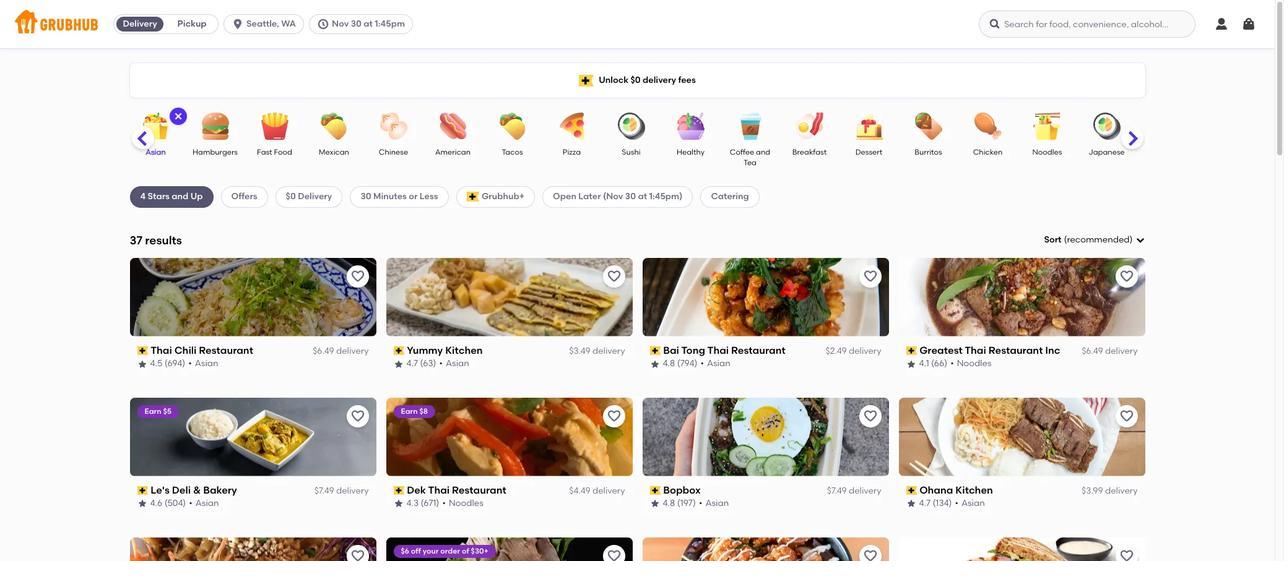 Task type: locate. For each thing, give the bounding box(es) containing it.
ohana kitchen
[[920, 485, 993, 496]]

1 horizontal spatial delivery
[[298, 191, 332, 202]]

1:45pm
[[375, 19, 405, 29]]

save this restaurant button for bopbox logo
[[859, 405, 881, 428]]

• for greatest thai restaurant inc
[[950, 359, 954, 369]]

asian down bai tong thai restaurant
[[707, 359, 730, 369]]

• asian down thai chili restaurant
[[188, 359, 218, 369]]

save this restaurant image
[[350, 269, 365, 284], [606, 269, 621, 284], [863, 269, 878, 284], [1119, 269, 1134, 284], [1119, 409, 1134, 424], [350, 549, 365, 562], [606, 549, 621, 562], [863, 549, 878, 562], [1119, 549, 1134, 562]]

1 horizontal spatial • noodles
[[950, 359, 992, 369]]

save this restaurant button for the chopped leaf logo
[[1115, 545, 1138, 562]]

0 horizontal spatial noodles
[[449, 499, 483, 509]]

• down le's deli & bakery on the left of page
[[189, 499, 192, 509]]

sort
[[1044, 235, 1062, 245]]

offers
[[231, 191, 257, 202]]

delivery inside button
[[123, 19, 157, 29]]

• asian for thai chili restaurant
[[188, 359, 218, 369]]

off
[[411, 547, 421, 556]]

4.7 left (134)
[[919, 499, 931, 509]]

2 save this restaurant image from the left
[[606, 409, 621, 424]]

asian down yummy kitchen
[[446, 359, 469, 369]]

delivery left pickup
[[123, 19, 157, 29]]

0 vertical spatial at
[[364, 19, 373, 29]]

results
[[145, 233, 182, 247]]

• for ohana kitchen
[[955, 499, 958, 509]]

&
[[193, 485, 201, 496]]

open
[[553, 191, 576, 202]]

svg image
[[1214, 17, 1229, 32], [1241, 17, 1256, 32], [232, 18, 244, 30], [317, 18, 329, 30], [989, 18, 1001, 30], [1135, 235, 1145, 245]]

2 earn from the left
[[401, 407, 418, 416]]

sushi image
[[610, 113, 653, 140]]

hamburgers image
[[193, 113, 237, 140]]

2 4.8 from the top
[[663, 499, 675, 509]]

grubhub plus flag logo image left unlock
[[579, 75, 594, 86]]

• asian down bai tong thai restaurant
[[700, 359, 730, 369]]

subscription pass image for thai chili restaurant
[[137, 347, 148, 355]]

2 $6.49 delivery from the left
[[1082, 346, 1138, 357]]

1 horizontal spatial $7.49 delivery
[[827, 486, 881, 497]]

earn $8
[[401, 407, 428, 416]]

tacos
[[502, 148, 523, 157]]

1 vertical spatial and
[[172, 191, 188, 202]]

1 vertical spatial • noodles
[[442, 499, 483, 509]]

1 $6.49 delivery from the left
[[313, 346, 369, 357]]

Search for food, convenience, alcohol... search field
[[979, 11, 1196, 38]]

1 vertical spatial kitchen
[[956, 485, 993, 496]]

subscription pass image left greatest
[[906, 347, 917, 355]]

subscription pass image for ohana kitchen
[[906, 487, 917, 495]]

star icon image left "4.7 (63)"
[[393, 359, 403, 369]]

save this restaurant button for yummy kitchen logo
[[603, 265, 625, 288]]

subscription pass image left bopbox
[[650, 487, 661, 495]]

1 horizontal spatial subscription pass image
[[393, 347, 404, 355]]

0 horizontal spatial at
[[364, 19, 373, 29]]

4.3
[[406, 499, 419, 509]]

1 vertical spatial at
[[638, 191, 647, 202]]

$3.99 delivery
[[1082, 486, 1138, 497]]

4.7
[[406, 359, 418, 369], [919, 499, 931, 509]]

0 vertical spatial grubhub plus flag logo image
[[579, 75, 594, 86]]

asian down &
[[196, 499, 219, 509]]

• for le's deli & bakery
[[189, 499, 192, 509]]

0 horizontal spatial $7.49 delivery
[[314, 486, 369, 497]]

star icon image for yummy kitchen
[[393, 359, 403, 369]]

0 vertical spatial delivery
[[123, 19, 157, 29]]

4.8
[[663, 359, 675, 369], [663, 499, 675, 509]]

$3.49
[[569, 346, 590, 357]]

bai
[[663, 345, 679, 356]]

4 stars and up
[[140, 191, 203, 202]]

your
[[423, 547, 439, 556]]

and up tea
[[756, 148, 770, 157]]

kitchen
[[445, 345, 483, 356], [956, 485, 993, 496]]

4.8 for bai tong thai restaurant
[[663, 359, 675, 369]]

asian down thai chili restaurant
[[195, 359, 218, 369]]

(63)
[[420, 359, 436, 369]]

save this restaurant image for dek thai restaurant
[[606, 409, 621, 424]]

subscription pass image left chili
[[137, 347, 148, 355]]

1 horizontal spatial $7.49
[[827, 486, 847, 497]]

$6.49
[[313, 346, 334, 357], [1082, 346, 1103, 357]]

save this restaurant image for ting tong thai cafe logo
[[350, 549, 365, 562]]

noodles
[[1032, 148, 1062, 157], [957, 359, 992, 369], [449, 499, 483, 509]]

1 4.8 from the top
[[663, 359, 675, 369]]

0 vertical spatial $0
[[631, 75, 641, 85]]

1 horizontal spatial $6.49
[[1082, 346, 1103, 357]]

• right (63)
[[439, 359, 443, 369]]

subscription pass image
[[137, 347, 148, 355], [906, 347, 917, 355], [393, 487, 404, 495], [650, 487, 661, 495], [906, 487, 917, 495]]

star icon image left 4.1
[[906, 359, 916, 369]]

2 $6.49 from the left
[[1082, 346, 1103, 357]]

bopbox logo image
[[642, 398, 889, 477]]

subscription pass image left le's
[[137, 487, 148, 495]]

breakfast image
[[788, 113, 831, 140]]

mexican
[[319, 148, 349, 157]]

thai
[[151, 345, 172, 356], [707, 345, 729, 356], [965, 345, 986, 356], [428, 485, 450, 496]]

• right the (66)
[[950, 359, 954, 369]]

1 $7.49 delivery from the left
[[314, 486, 369, 497]]

fast food
[[257, 148, 292, 157]]

subscription pass image for bopbox
[[650, 487, 661, 495]]

star icon image left 4.5 at the bottom left of the page
[[137, 359, 147, 369]]

and
[[756, 148, 770, 157], [172, 191, 188, 202]]

4.8 left (197)
[[663, 499, 675, 509]]

earn left $5
[[145, 407, 161, 416]]

2 $7.49 from the left
[[827, 486, 847, 497]]

2 $7.49 delivery from the left
[[827, 486, 881, 497]]

yummy kitchen logo image
[[386, 258, 632, 337]]

fees
[[678, 75, 696, 85]]

pizza
[[563, 148, 581, 157]]

dessert
[[855, 148, 882, 157]]

save this restaurant button for bai tong thai restaurant logo
[[859, 265, 881, 288]]

1 horizontal spatial and
[[756, 148, 770, 157]]

seattle,
[[246, 19, 279, 29]]

1 horizontal spatial save this restaurant image
[[606, 409, 621, 424]]

pickup
[[177, 19, 207, 29]]

0 vertical spatial 4.8
[[663, 359, 675, 369]]

30 right nov
[[351, 19, 362, 29]]

deli
[[172, 485, 191, 496]]

subscription pass image left yummy
[[393, 347, 404, 355]]

0 horizontal spatial kitchen
[[445, 345, 483, 356]]

1 horizontal spatial $6.49 delivery
[[1082, 346, 1138, 357]]

american image
[[431, 113, 475, 140]]

greatest thai restaurant inc
[[920, 345, 1060, 356]]

4.7 (134)
[[919, 499, 952, 509]]

tacos image
[[491, 113, 534, 140]]

0 horizontal spatial subscription pass image
[[137, 487, 148, 495]]

arashi ramen logo image
[[642, 538, 889, 562]]

• right (671)
[[442, 499, 446, 509]]

thai right the tong
[[707, 345, 729, 356]]

burritos
[[915, 148, 942, 157]]

subscription pass image for greatest thai restaurant inc
[[906, 347, 917, 355]]

hamburgers
[[193, 148, 238, 157]]

• right (197)
[[699, 499, 702, 509]]

noodles down greatest thai restaurant inc
[[957, 359, 992, 369]]

0 horizontal spatial $6.49
[[313, 346, 334, 357]]

• down ohana kitchen
[[955, 499, 958, 509]]

breakfast
[[792, 148, 827, 157]]

asian image
[[134, 113, 177, 140]]

1 horizontal spatial grubhub plus flag logo image
[[579, 75, 594, 86]]

subscription pass image left dek
[[393, 487, 404, 495]]

asian for le's deli & bakery
[[196, 499, 219, 509]]

main navigation navigation
[[0, 0, 1275, 48]]

delivery
[[643, 75, 676, 85], [336, 346, 369, 357], [592, 346, 625, 357], [849, 346, 881, 357], [1105, 346, 1138, 357], [336, 486, 369, 497], [592, 486, 625, 497], [849, 486, 881, 497], [1105, 486, 1138, 497]]

vinason pho & grill logo image
[[386, 538, 632, 562]]

star icon image left 4.6
[[137, 499, 147, 509]]

yummy
[[407, 345, 443, 356]]

ting tong thai cafe logo image
[[130, 538, 376, 562]]

star icon image
[[137, 359, 147, 369], [393, 359, 403, 369], [650, 359, 660, 369], [906, 359, 916, 369], [137, 499, 147, 509], [393, 499, 403, 509], [650, 499, 660, 509], [906, 499, 916, 509]]

0 horizontal spatial 4.7
[[406, 359, 418, 369]]

delivery
[[123, 19, 157, 29], [298, 191, 332, 202]]

star icon image left 4.3
[[393, 499, 403, 509]]

delivery down mexican at the top of the page
[[298, 191, 332, 202]]

at
[[364, 19, 373, 29], [638, 191, 647, 202]]

1 vertical spatial 4.8
[[663, 499, 675, 509]]

3 save this restaurant image from the left
[[863, 409, 878, 424]]

4.3 (671)
[[406, 499, 439, 509]]

subscription pass image
[[393, 347, 404, 355], [650, 347, 661, 355], [137, 487, 148, 495]]

earn left $8
[[401, 407, 418, 416]]

star icon image left 4.8 (197)
[[650, 499, 660, 509]]

$0 down food
[[286, 191, 296, 202]]

and left up
[[172, 191, 188, 202]]

at left 1:45pm)
[[638, 191, 647, 202]]

• asian for bai tong thai restaurant
[[700, 359, 730, 369]]

kitchen right yummy
[[445, 345, 483, 356]]

save this restaurant button for arashi ramen logo
[[859, 545, 881, 562]]

$6
[[401, 547, 409, 556]]

restaurant for thai chili restaurant
[[199, 345, 253, 356]]

$0 right unlock
[[631, 75, 641, 85]]

noodles down dek thai restaurant at the bottom of page
[[449, 499, 483, 509]]

save this restaurant image
[[350, 409, 365, 424], [606, 409, 621, 424], [863, 409, 878, 424]]

asian for thai chili restaurant
[[195, 359, 218, 369]]

• for dek thai restaurant
[[442, 499, 446, 509]]

1 earn from the left
[[145, 407, 161, 416]]

$5
[[163, 407, 171, 416]]

$7.49
[[314, 486, 334, 497], [827, 486, 847, 497]]

2 vertical spatial noodles
[[449, 499, 483, 509]]

nov 30 at 1:45pm button
[[309, 14, 418, 34]]

$30+
[[471, 547, 488, 556]]

noodles down noodles image
[[1032, 148, 1062, 157]]

30 minutes or less
[[361, 191, 438, 202]]

$6.49 delivery for greatest thai restaurant inc
[[1082, 346, 1138, 357]]

4.8 for bopbox
[[663, 499, 675, 509]]

save this restaurant button for ohana kitchen logo
[[1115, 405, 1138, 428]]

star icon image left 4.8 (794)
[[650, 359, 660, 369]]

1 vertical spatial noodles
[[957, 359, 992, 369]]

• asian down yummy kitchen
[[439, 359, 469, 369]]

4.5
[[150, 359, 162, 369]]

4.8 down bai
[[663, 359, 675, 369]]

0 horizontal spatial delivery
[[123, 19, 157, 29]]

0 vertical spatial and
[[756, 148, 770, 157]]

grubhub plus flag logo image left grubhub+
[[467, 192, 479, 202]]

• noodles down greatest thai restaurant inc
[[950, 359, 992, 369]]

dek thai restaurant  logo image
[[386, 398, 632, 477]]

unlock $0 delivery fees
[[599, 75, 696, 85]]

earn for le's
[[145, 407, 161, 416]]

4.7 left (63)
[[406, 359, 418, 369]]

noodles for greatest thai restaurant inc
[[957, 359, 992, 369]]

0 horizontal spatial save this restaurant image
[[350, 409, 365, 424]]

0 horizontal spatial $0
[[286, 191, 296, 202]]

$7.49 delivery
[[314, 486, 369, 497], [827, 486, 881, 497]]

pizza image
[[550, 113, 593, 140]]

• for yummy kitchen
[[439, 359, 443, 369]]

1 horizontal spatial 4.7
[[919, 499, 931, 509]]

seattle, wa button
[[224, 14, 309, 34]]

1 vertical spatial grubhub plus flag logo image
[[467, 192, 479, 202]]

$3.49 delivery
[[569, 346, 625, 357]]

healthy
[[677, 148, 705, 157]]

• down chili
[[188, 359, 192, 369]]

at inside button
[[364, 19, 373, 29]]

1 vertical spatial delivery
[[298, 191, 332, 202]]

asian down ohana kitchen
[[961, 499, 985, 509]]

kitchen right ohana
[[956, 485, 993, 496]]

30 left minutes
[[361, 191, 371, 202]]

0 vertical spatial • noodles
[[950, 359, 992, 369]]

4.6 (504)
[[150, 499, 186, 509]]

0 vertical spatial kitchen
[[445, 345, 483, 356]]

svg image
[[173, 111, 183, 121]]

• asian right (197)
[[699, 499, 729, 509]]

0 horizontal spatial grubhub plus flag logo image
[[467, 192, 479, 202]]

1 horizontal spatial noodles
[[957, 359, 992, 369]]

1 save this restaurant image from the left
[[350, 409, 365, 424]]

• for thai chili restaurant
[[188, 359, 192, 369]]

subscription pass image for yummy kitchen
[[393, 347, 404, 355]]

$6.49 delivery for thai chili restaurant
[[313, 346, 369, 357]]

noodles for dek thai restaurant
[[449, 499, 483, 509]]

grubhub plus flag logo image
[[579, 75, 594, 86], [467, 192, 479, 202]]

)
[[1130, 235, 1133, 245]]

1 vertical spatial $0
[[286, 191, 296, 202]]

nov
[[332, 19, 349, 29]]

japanese
[[1089, 148, 1125, 157]]

minutes
[[373, 191, 407, 202]]

save this restaurant image for yummy kitchen logo
[[606, 269, 621, 284]]

save this restaurant image inside button
[[863, 409, 878, 424]]

subscription pass image left ohana
[[906, 487, 917, 495]]

up
[[190, 191, 203, 202]]

• asian down &
[[189, 499, 219, 509]]

• asian down ohana kitchen
[[955, 499, 985, 509]]

None field
[[1044, 234, 1145, 247]]

subscription pass image left bai
[[650, 347, 661, 355]]

svg image inside the nov 30 at 1:45pm button
[[317, 18, 329, 30]]

2 horizontal spatial subscription pass image
[[650, 347, 661, 355]]

restaurant up $30+
[[452, 485, 506, 496]]

or
[[409, 191, 418, 202]]

bopbox
[[663, 485, 701, 496]]

0 vertical spatial 4.7
[[406, 359, 418, 369]]

star icon image for thai chili restaurant
[[137, 359, 147, 369]]

at left the "1:45pm" on the top
[[364, 19, 373, 29]]

$0
[[631, 75, 641, 85], [286, 191, 296, 202]]

• asian for yummy kitchen
[[439, 359, 469, 369]]

bakery
[[203, 485, 237, 496]]

2 horizontal spatial noodles
[[1032, 148, 1062, 157]]

save this restaurant image for thai chili restaurant logo
[[350, 269, 365, 284]]

1 horizontal spatial kitchen
[[956, 485, 993, 496]]

asian right (197)
[[705, 499, 729, 509]]

0 horizontal spatial earn
[[145, 407, 161, 416]]

2 horizontal spatial save this restaurant image
[[863, 409, 878, 424]]

restaurant down bai tong thai restaurant logo
[[731, 345, 786, 356]]

• right (794)
[[700, 359, 704, 369]]

0 horizontal spatial • noodles
[[442, 499, 483, 509]]

0 horizontal spatial $6.49 delivery
[[313, 346, 369, 357]]

food
[[274, 148, 292, 157]]

greatest thai restaurant inc logo image
[[899, 258, 1145, 337]]

1 horizontal spatial earn
[[401, 407, 418, 416]]

• asian
[[188, 359, 218, 369], [439, 359, 469, 369], [700, 359, 730, 369], [189, 499, 219, 509], [699, 499, 729, 509], [955, 499, 985, 509]]

star icon image for bopbox
[[650, 499, 660, 509]]

1 $6.49 from the left
[[313, 346, 334, 357]]

4.5 (694)
[[150, 359, 185, 369]]

restaurant right chili
[[199, 345, 253, 356]]

star icon image left 4.7 (134)
[[906, 499, 916, 509]]

restaurant left inc
[[989, 345, 1043, 356]]

0 horizontal spatial $7.49
[[314, 486, 334, 497]]

noodles image
[[1026, 113, 1069, 140]]

• noodles down dek thai restaurant at the bottom of page
[[442, 499, 483, 509]]

1 vertical spatial 4.7
[[919, 499, 931, 509]]

1 $7.49 from the left
[[314, 486, 334, 497]]

recommended
[[1067, 235, 1130, 245]]



Task type: vqa. For each thing, say whether or not it's contained in the screenshot.


Task type: describe. For each thing, give the bounding box(es) containing it.
delivery for ohana kitchen
[[1105, 486, 1138, 497]]

4.7 (63)
[[406, 359, 436, 369]]

chicken
[[973, 148, 1003, 157]]

dek thai restaurant
[[407, 485, 506, 496]]

catering
[[711, 191, 749, 202]]

star icon image for bai tong thai restaurant
[[650, 359, 660, 369]]

$7.49 delivery for bopbox
[[827, 486, 881, 497]]

save this restaurant image for arashi ramen logo
[[863, 549, 878, 562]]

chinese image
[[372, 113, 415, 140]]

save this restaurant image for ohana kitchen logo
[[1119, 409, 1134, 424]]

thai up (671)
[[428, 485, 450, 496]]

subscription pass image for bai tong thai restaurant
[[650, 347, 661, 355]]

burritos image
[[907, 113, 950, 140]]

delivery button
[[114, 14, 166, 34]]

chili
[[174, 345, 197, 356]]

(694)
[[165, 359, 185, 369]]

fast
[[257, 148, 272, 157]]

greatest
[[920, 345, 963, 356]]

grubhub+
[[482, 191, 524, 202]]

dek
[[407, 485, 426, 496]]

delivery for bopbox
[[849, 486, 881, 497]]

thai right greatest
[[965, 345, 986, 356]]

and inside coffee and tea
[[756, 148, 770, 157]]

save this restaurant button for greatest thai restaurant inc logo
[[1115, 265, 1138, 288]]

(
[[1064, 235, 1067, 245]]

• asian for ohana kitchen
[[955, 499, 985, 509]]

delivery for thai chili restaurant
[[336, 346, 369, 357]]

healthy image
[[669, 113, 712, 140]]

star icon image for dek thai restaurant
[[393, 499, 403, 509]]

4.8 (794)
[[663, 359, 697, 369]]

le's
[[151, 485, 170, 496]]

inc
[[1045, 345, 1060, 356]]

$7.49 for le's deli & bakery
[[314, 486, 334, 497]]

stars
[[148, 191, 170, 202]]

thai up 4.5 at the bottom left of the page
[[151, 345, 172, 356]]

mexican image
[[312, 113, 356, 140]]

nov 30 at 1:45pm
[[332, 19, 405, 29]]

• noodles for dek
[[442, 499, 483, 509]]

order
[[440, 547, 460, 556]]

0 vertical spatial noodles
[[1032, 148, 1062, 157]]

$6 off your order of $30+
[[401, 547, 488, 556]]

save this restaurant image for bai tong thai restaurant logo
[[863, 269, 878, 284]]

svg image inside seattle, wa button
[[232, 18, 244, 30]]

le's deli & bakery
[[151, 485, 237, 496]]

(671)
[[421, 499, 439, 509]]

thai chili restaurant logo image
[[130, 258, 376, 337]]

fast food image
[[253, 113, 296, 140]]

subscription pass image for le's deli & bakery
[[137, 487, 148, 495]]

0 horizontal spatial and
[[172, 191, 188, 202]]

1:45pm)
[[649, 191, 683, 202]]

grubhub plus flag logo image for grubhub+
[[467, 192, 479, 202]]

• noodles for greatest
[[950, 359, 992, 369]]

chinese
[[379, 148, 408, 157]]

wa
[[281, 19, 296, 29]]

(197)
[[677, 499, 696, 509]]

tong
[[681, 345, 705, 356]]

restaurant for dek thai restaurant
[[452, 485, 506, 496]]

sort ( recommended )
[[1044, 235, 1133, 245]]

ohana
[[920, 485, 953, 496]]

1 horizontal spatial at
[[638, 191, 647, 202]]

yummy kitchen
[[407, 345, 483, 356]]

4.8 (197)
[[663, 499, 696, 509]]

asian for bopbox
[[705, 499, 729, 509]]

delivery for bai tong thai restaurant
[[849, 346, 881, 357]]

unlock
[[599, 75, 628, 85]]

(66)
[[931, 359, 947, 369]]

coffee and tea
[[730, 148, 770, 167]]

(504)
[[164, 499, 186, 509]]

delivery for dek thai restaurant
[[592, 486, 625, 497]]

$6.49 for thai chili restaurant
[[313, 346, 334, 357]]

save this restaurant image for le's deli & bakery
[[350, 409, 365, 424]]

save this restaurant button for ting tong thai cafe logo
[[346, 545, 369, 562]]

earn for dek
[[401, 407, 418, 416]]

none field containing sort
[[1044, 234, 1145, 247]]

$0 delivery
[[286, 191, 332, 202]]

star icon image for le's deli & bakery
[[137, 499, 147, 509]]

coffee
[[730, 148, 754, 157]]

seattle, wa
[[246, 19, 296, 29]]

37 results
[[130, 233, 182, 247]]

the chopped leaf logo image
[[899, 538, 1145, 562]]

grubhub plus flag logo image for unlock $0 delivery fees
[[579, 75, 594, 86]]

coffee and tea image
[[728, 113, 772, 140]]

later
[[578, 191, 601, 202]]

4.1
[[919, 359, 929, 369]]

$2.49 delivery
[[826, 346, 881, 357]]

star icon image for ohana kitchen
[[906, 499, 916, 509]]

(nov
[[603, 191, 623, 202]]

save this restaurant button for thai chili restaurant logo
[[346, 265, 369, 288]]

restaurant for greatest thai restaurant inc
[[989, 345, 1043, 356]]

$7.49 for bopbox
[[827, 486, 847, 497]]

japanese image
[[1085, 113, 1128, 140]]

37
[[130, 233, 142, 247]]

bai tong thai restaurant logo image
[[642, 258, 889, 337]]

bai tong thai restaurant
[[663, 345, 786, 356]]

open later (nov 30 at 1:45pm)
[[553, 191, 683, 202]]

$8
[[419, 407, 428, 416]]

$7.49 delivery for le's deli & bakery
[[314, 486, 369, 497]]

• for bopbox
[[699, 499, 702, 509]]

asian for bai tong thai restaurant
[[707, 359, 730, 369]]

ohana kitchen logo image
[[899, 398, 1145, 477]]

30 right (nov
[[625, 191, 636, 202]]

delivery for yummy kitchen
[[592, 346, 625, 357]]

delivery for greatest thai restaurant inc
[[1105, 346, 1138, 357]]

• for bai tong thai restaurant
[[700, 359, 704, 369]]

thai chili restaurant
[[151, 345, 253, 356]]

american
[[435, 148, 471, 157]]

30 inside button
[[351, 19, 362, 29]]

sushi
[[622, 148, 641, 157]]

svg image inside field
[[1135, 235, 1145, 245]]

$6.49 for greatest thai restaurant inc
[[1082, 346, 1103, 357]]

4.7 for yummy kitchen
[[406, 359, 418, 369]]

save this restaurant image for greatest thai restaurant inc logo
[[1119, 269, 1134, 284]]

star icon image for greatest thai restaurant inc
[[906, 359, 916, 369]]

chicken image
[[966, 113, 1009, 140]]

dessert image
[[847, 113, 891, 140]]

4.7 for ohana kitchen
[[919, 499, 931, 509]]

asian down the asian image
[[146, 148, 166, 157]]

(794)
[[677, 359, 697, 369]]

tea
[[744, 159, 757, 167]]

of
[[462, 547, 469, 556]]

$4.49 delivery
[[569, 486, 625, 497]]

save this restaurant image for the chopped leaf logo
[[1119, 549, 1134, 562]]

$3.99
[[1082, 486, 1103, 497]]

• asian for bopbox
[[699, 499, 729, 509]]

asian for yummy kitchen
[[446, 359, 469, 369]]

less
[[420, 191, 438, 202]]

le's deli & bakery logo image
[[130, 398, 376, 477]]

pickup button
[[166, 14, 218, 34]]

delivery for le's deli & bakery
[[336, 486, 369, 497]]

subscription pass image for dek thai restaurant
[[393, 487, 404, 495]]

kitchen for ohana kitchen
[[956, 485, 993, 496]]

• asian for le's deli & bakery
[[189, 499, 219, 509]]

$4.49
[[569, 486, 590, 497]]

asian for ohana kitchen
[[961, 499, 985, 509]]

kitchen for yummy kitchen
[[445, 345, 483, 356]]

$2.49
[[826, 346, 847, 357]]

1 horizontal spatial $0
[[631, 75, 641, 85]]

(134)
[[933, 499, 952, 509]]



